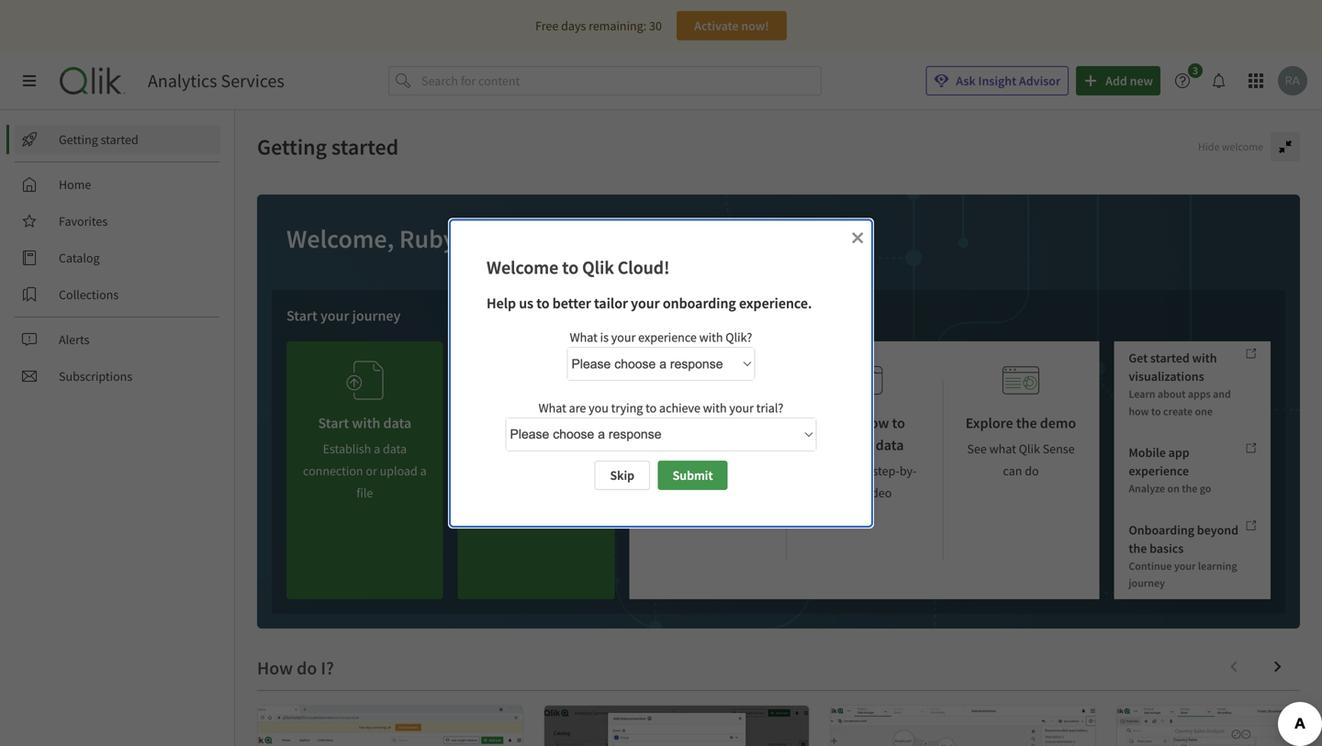 Task type: describe. For each thing, give the bounding box(es) containing it.
learn for learn the basics
[[458, 307, 493, 325]]

what
[[990, 441, 1016, 457]]

explore the demo see what qlik sense can do
[[966, 414, 1076, 479]]

0 vertical spatial basics
[[519, 307, 557, 325]]

experience inside mobile app experience analyze on the go
[[1129, 463, 1189, 479]]

getting started inside navigation pane element
[[59, 131, 138, 148]]

see
[[967, 441, 987, 457]]

to inside analyze sample data experience data to insights
[[746, 463, 757, 479]]

trial?
[[756, 400, 784, 417]]

analyze inside analyze sample data experience data to insights
[[659, 414, 708, 433]]

journey inside onboarding beyond the basics continue your learning journey
[[1129, 576, 1165, 591]]

welcome, ruby anderson.
[[287, 223, 574, 255]]

anderson.
[[461, 223, 574, 255]]

0 vertical spatial users
[[539, 407, 573, 425]]

data for learn how to analyze data
[[876, 436, 904, 455]]

getting inside navigation pane element
[[59, 131, 98, 148]]

getting started link
[[15, 125, 220, 154]]

advisor
[[1019, 73, 1061, 89]]

by-
[[900, 463, 917, 479]]

on
[[1168, 482, 1180, 496]]

video
[[862, 485, 892, 501]]

get
[[1129, 350, 1148, 366]]

submit
[[673, 467, 713, 484]]

can
[[1003, 463, 1022, 479]]

analyze inside mobile app experience analyze on the go
[[1129, 482, 1165, 496]]

analyze sample data experience data to insights
[[658, 414, 757, 501]]

start your journey
[[287, 307, 401, 325]]

visualizations
[[1129, 368, 1205, 385]]

days
[[561, 17, 586, 34]]

favorites
[[59, 213, 108, 230]]

mobile
[[1129, 445, 1166, 461]]

onboarding
[[1129, 522, 1195, 538]]

mobile app experience analyze on the go
[[1129, 445, 1212, 496]]

onboarding
[[663, 294, 736, 313]]

0 horizontal spatial journey
[[352, 307, 401, 325]]

0 vertical spatial with
[[699, 329, 723, 346]]

invite users invite users via email.
[[479, 407, 594, 450]]

demo
[[1040, 414, 1076, 433]]

home
[[59, 176, 91, 193]]

navigation pane element
[[0, 118, 234, 399]]

to up better
[[562, 256, 579, 279]]

analytics services
[[148, 69, 285, 92]]

learn the basics
[[458, 307, 557, 325]]

learn how to analyze data follow this step-by- step video
[[812, 414, 917, 501]]

sense
[[1043, 441, 1075, 457]]

activate now!
[[694, 17, 769, 34]]

what for what is your experience with qlik?
[[570, 329, 598, 346]]

get started with visualizations learn about apps and how to create one
[[1129, 350, 1231, 419]]

help us to better tailor your onboarding experience.
[[487, 294, 812, 313]]

home link
[[15, 170, 220, 199]]

ask insight advisor
[[956, 73, 1061, 89]]

welcome to qlik cloud!
[[487, 256, 670, 279]]

continue
[[1129, 559, 1172, 573]]

explore
[[966, 414, 1013, 433]]

the inside explore the demo see what qlik sense can do
[[1016, 414, 1037, 433]]

catalog
[[59, 250, 100, 266]]

create
[[1164, 404, 1193, 419]]

one
[[1195, 404, 1213, 419]]

skip
[[610, 467, 635, 484]]

2 vertical spatial with
[[703, 400, 727, 417]]

us
[[519, 294, 534, 313]]

activate
[[694, 17, 739, 34]]

about
[[1158, 387, 1186, 401]]

your inside onboarding beyond the basics continue your learning journey
[[1174, 559, 1196, 573]]

app
[[1169, 445, 1190, 461]]

services
[[221, 69, 285, 92]]

experience
[[658, 463, 717, 479]]

what for what are you trying to achieve with your trial?
[[539, 400, 567, 417]]

onboarding beyond the basics continue your learning journey
[[1129, 522, 1239, 591]]

more
[[629, 307, 660, 325]]

0 vertical spatial invite
[[500, 407, 536, 425]]

achieve
[[659, 400, 701, 417]]

hide welcome image
[[1278, 140, 1293, 154]]

welcome, ruby anderson. main content
[[235, 110, 1322, 747]]

the inside onboarding beyond the basics continue your learning journey
[[1129, 540, 1147, 557]]

subscriptions
[[59, 368, 132, 385]]

step-
[[873, 463, 900, 479]]

analytics
[[148, 69, 217, 92]]

ruby
[[399, 223, 456, 255]]

30
[[649, 17, 662, 34]]

basics inside onboarding beyond the basics continue your learning journey
[[1150, 540, 1184, 557]]

with inside get started with visualizations learn about apps and how to create one
[[1193, 350, 1217, 366]]

activate now! link
[[677, 11, 787, 40]]

apps
[[1188, 387, 1211, 401]]

×
[[851, 224, 864, 249]]

alerts link
[[15, 325, 220, 354]]



Task type: locate. For each thing, give the bounding box(es) containing it.
the
[[495, 307, 516, 325], [1016, 414, 1037, 433], [1182, 482, 1198, 496], [1129, 540, 1147, 557]]

email.
[[561, 433, 594, 450]]

insights
[[687, 485, 729, 501]]

data up step-
[[876, 436, 904, 455]]

the left go
[[1182, 482, 1198, 496]]

0 vertical spatial what
[[570, 329, 598, 346]]

getting up home at the top left
[[59, 131, 98, 148]]

× button
[[851, 224, 864, 249]]

1 vertical spatial experience
[[1129, 463, 1189, 479]]

how inside get started with visualizations learn about apps and how to create one
[[1129, 404, 1149, 419]]

0 horizontal spatial analyze
[[659, 414, 708, 433]]

analyze left on
[[1129, 482, 1165, 496]]

your
[[631, 294, 660, 313], [320, 307, 349, 325], [611, 329, 636, 346], [730, 400, 754, 417], [1174, 559, 1196, 573]]

what left is
[[570, 329, 598, 346]]

1 horizontal spatial what
[[570, 329, 598, 346]]

0 horizontal spatial what
[[539, 400, 567, 417]]

the left demo
[[1016, 414, 1037, 433]]

this
[[850, 463, 870, 479]]

to left create
[[1152, 404, 1161, 419]]

analyze
[[659, 414, 708, 433], [1129, 482, 1165, 496]]

remaining:
[[589, 17, 647, 34]]

started
[[101, 131, 138, 148], [331, 133, 399, 161], [1151, 350, 1190, 366]]

with left the qlik?
[[699, 329, 723, 346]]

qlik
[[582, 256, 614, 279], [1019, 441, 1040, 457]]

experience inside welcome to qlik sense cloud dialog
[[638, 329, 697, 346]]

started inside navigation pane element
[[101, 131, 138, 148]]

how inside learn how to analyze data follow this step-by- step video
[[862, 414, 889, 433]]

sample
[[711, 414, 757, 433]]

welcome to qlik sense cloud dialog
[[449, 219, 873, 528]]

your left the learning
[[1174, 559, 1196, 573]]

how left create
[[1129, 404, 1149, 419]]

0 horizontal spatial learn
[[458, 307, 493, 325]]

insight
[[979, 73, 1017, 89]]

with right achieve
[[703, 400, 727, 417]]

the up continue
[[1129, 540, 1147, 557]]

1 vertical spatial journey
[[1129, 576, 1165, 591]]

beyond
[[1197, 522, 1239, 538]]

1 horizontal spatial started
[[331, 133, 399, 161]]

what
[[570, 329, 598, 346], [539, 400, 567, 417]]

learning
[[1198, 559, 1238, 573]]

what left are
[[539, 400, 567, 417]]

step
[[837, 485, 860, 501]]

1 vertical spatial invite
[[479, 433, 509, 450]]

cloud!
[[618, 256, 670, 279]]

learn left us
[[458, 307, 493, 325]]

are
[[569, 400, 586, 417]]

0 vertical spatial experience
[[638, 329, 697, 346]]

with
[[699, 329, 723, 346], [1193, 350, 1217, 366], [703, 400, 727, 417]]

learn left about
[[1129, 387, 1156, 401]]

the left us
[[495, 307, 516, 325]]

1 vertical spatial with
[[1193, 350, 1217, 366]]

subscriptions link
[[15, 362, 220, 391]]

1 vertical spatial users
[[511, 433, 540, 450]]

catalog link
[[15, 243, 220, 273]]

to down sample
[[746, 463, 757, 479]]

0 vertical spatial journey
[[352, 307, 401, 325]]

ask
[[956, 73, 976, 89]]

to right us
[[537, 294, 550, 313]]

1 vertical spatial basics
[[1150, 540, 1184, 557]]

now!
[[741, 17, 769, 34]]

analyze
[[825, 436, 873, 455]]

data
[[694, 436, 722, 455], [876, 436, 904, 455], [719, 463, 743, 479]]

skip button
[[595, 461, 650, 490]]

how
[[1129, 404, 1149, 419], [862, 414, 889, 433]]

1 vertical spatial what
[[539, 400, 567, 417]]

0 horizontal spatial experience
[[638, 329, 697, 346]]

alerts
[[59, 332, 89, 348]]

the inside mobile app experience analyze on the go
[[1182, 482, 1198, 496]]

welcome
[[487, 256, 559, 279]]

getting down the services
[[257, 133, 327, 161]]

1 horizontal spatial analyze
[[1129, 482, 1165, 496]]

1 vertical spatial learn
[[1129, 387, 1156, 401]]

learn how to analyze data image
[[846, 356, 883, 405]]

2 vertical spatial learn
[[824, 414, 859, 433]]

learn for learn how to analyze data follow this step-by- step video
[[824, 414, 859, 433]]

getting inside the welcome, ruby anderson. main content
[[257, 133, 327, 161]]

data up experience
[[694, 436, 722, 455]]

better
[[553, 294, 591, 313]]

close sidebar menu image
[[22, 73, 37, 88]]

journey right the 'start'
[[352, 307, 401, 325]]

explore the demo image
[[1003, 356, 1040, 405]]

qlik?
[[726, 329, 752, 346]]

basics right help
[[519, 307, 557, 325]]

collections link
[[15, 280, 220, 309]]

journey
[[352, 307, 401, 325], [1129, 576, 1165, 591]]

data inside learn how to analyze data follow this step-by- step video
[[876, 436, 904, 455]]

tailor
[[594, 294, 628, 313]]

analyze up experience
[[659, 414, 708, 433]]

your right the 'start'
[[320, 307, 349, 325]]

users left via
[[511, 433, 540, 450]]

0 horizontal spatial getting started
[[59, 131, 138, 148]]

0 vertical spatial learn
[[458, 307, 493, 325]]

1 horizontal spatial getting
[[257, 133, 327, 161]]

1 horizontal spatial getting started
[[257, 133, 399, 161]]

journey down continue
[[1129, 576, 1165, 591]]

getting started inside the welcome, ruby anderson. main content
[[257, 133, 399, 161]]

collections
[[59, 287, 119, 303]]

to inside get started with visualizations learn about apps and how to create one
[[1152, 404, 1161, 419]]

1 horizontal spatial qlik
[[1019, 441, 1040, 457]]

you
[[589, 400, 609, 417]]

do
[[1025, 463, 1039, 479]]

and
[[1213, 387, 1231, 401]]

your right is
[[611, 329, 636, 346]]

to right "trying" on the bottom
[[646, 400, 657, 417]]

1 horizontal spatial learn
[[824, 414, 859, 433]]

free
[[535, 17, 559, 34]]

1 horizontal spatial basics
[[1150, 540, 1184, 557]]

learn inside get started with visualizations learn about apps and how to create one
[[1129, 387, 1156, 401]]

is
[[600, 329, 609, 346]]

qlik up 'do'
[[1019, 441, 1040, 457]]

resources
[[663, 307, 722, 325]]

invite
[[500, 407, 536, 425], [479, 433, 509, 450]]

2 horizontal spatial learn
[[1129, 387, 1156, 401]]

analyze sample data image
[[689, 356, 726, 405]]

to up the by-
[[892, 414, 905, 433]]

qlik inside explore the demo see what qlik sense can do
[[1019, 441, 1040, 457]]

invite left are
[[500, 407, 536, 425]]

follow
[[812, 463, 848, 479]]

2 horizontal spatial started
[[1151, 350, 1190, 366]]

getting
[[59, 131, 98, 148], [257, 133, 327, 161]]

data for analyze sample data
[[719, 463, 743, 479]]

favorites link
[[15, 207, 220, 236]]

experience down mobile
[[1129, 463, 1189, 479]]

more resources
[[629, 307, 722, 325]]

0 horizontal spatial getting
[[59, 131, 98, 148]]

how up the analyze
[[862, 414, 889, 433]]

users up via
[[539, 407, 573, 425]]

go
[[1200, 482, 1212, 496]]

with up apps
[[1193, 350, 1217, 366]]

1 horizontal spatial experience
[[1129, 463, 1189, 479]]

1 horizontal spatial journey
[[1129, 576, 1165, 591]]

learn inside learn how to analyze data follow this step-by- step video
[[824, 414, 859, 433]]

qlik inside welcome to qlik sense cloud dialog
[[582, 256, 614, 279]]

free days remaining: 30
[[535, 17, 662, 34]]

experience down more resources
[[638, 329, 697, 346]]

welcome,
[[287, 223, 394, 255]]

0 horizontal spatial how
[[862, 414, 889, 433]]

analytics services element
[[148, 69, 285, 92]]

basics down "onboarding"
[[1150, 540, 1184, 557]]

trying
[[611, 400, 643, 417]]

qlik up the tailor
[[582, 256, 614, 279]]

1 horizontal spatial how
[[1129, 404, 1149, 419]]

0 horizontal spatial qlik
[[582, 256, 614, 279]]

1 vertical spatial analyze
[[1129, 482, 1165, 496]]

data up insights
[[719, 463, 743, 479]]

0 vertical spatial analyze
[[659, 414, 708, 433]]

via
[[543, 433, 558, 450]]

what are you trying to achieve with your trial?
[[539, 400, 784, 417]]

0 horizontal spatial basics
[[519, 307, 557, 325]]

submit button
[[658, 461, 728, 490]]

started inside get started with visualizations learn about apps and how to create one
[[1151, 350, 1190, 366]]

help
[[487, 294, 516, 313]]

experience
[[638, 329, 697, 346], [1129, 463, 1189, 479]]

to inside learn how to analyze data follow this step-by- step video
[[892, 414, 905, 433]]

1 vertical spatial qlik
[[1019, 441, 1040, 457]]

start
[[287, 307, 318, 325]]

0 vertical spatial qlik
[[582, 256, 614, 279]]

your right the tailor
[[631, 294, 660, 313]]

learn up the analyze
[[824, 414, 859, 433]]

invite left via
[[479, 433, 509, 450]]

0 horizontal spatial started
[[101, 131, 138, 148]]

what is your experience with qlik?
[[570, 329, 752, 346]]

your left "trial?"
[[730, 400, 754, 417]]

learn
[[458, 307, 493, 325], [1129, 387, 1156, 401], [824, 414, 859, 433]]



Task type: vqa. For each thing, say whether or not it's contained in the screenshot.
the step
yes



